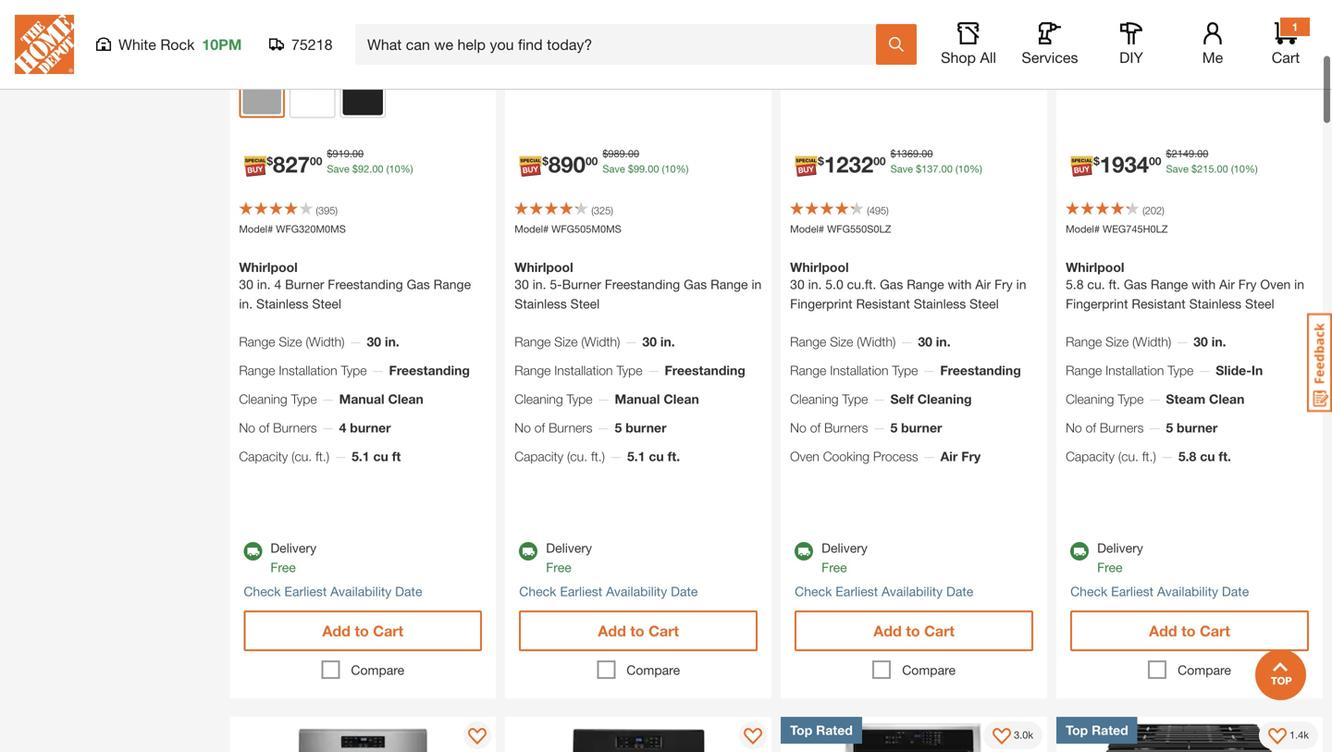 Task type: locate. For each thing, give the bounding box(es) containing it.
capacity (cu. ft.) for 827
[[239, 449, 330, 464]]

1 horizontal spatial display image
[[993, 728, 1012, 747]]

0 horizontal spatial in
[[752, 277, 762, 292]]

model# left wfg505m0ms
[[515, 223, 549, 235]]

cleaning type for 827
[[239, 391, 317, 407]]

0 horizontal spatial (cu.
[[292, 449, 312, 464]]

manual up 4 burner
[[339, 391, 385, 407]]

3 no of burners from the left
[[791, 420, 869, 435]]

save inside $ 1369 . 00 save $ 137 . 00 ( 10 %)
[[891, 163, 914, 175]]

00 right 215
[[1218, 163, 1229, 175]]

1 horizontal spatial rated
[[1092, 723, 1129, 738]]

resistant inside whirlpool 30 in. 5.0 cu.ft. gas range with air fry in fingerprint resistant stainless steel
[[857, 296, 911, 311]]

in
[[752, 277, 762, 292], [1017, 277, 1027, 292], [1295, 277, 1305, 292]]

0 horizontal spatial oven
[[791, 449, 820, 464]]

30 in. 5-burner freestanding gas range in stainless steel image
[[506, 0, 772, 63]]

white image
[[292, 75, 333, 115]]

3 add to cart from the left
[[874, 622, 955, 640]]

2 horizontal spatial ft.
[[1219, 449, 1232, 464]]

save inside $ 919 . 00 save $ 92 . 00 ( 10 %)
[[327, 163, 350, 175]]

) up wfg320m0ms
[[335, 204, 338, 216]]

2 cleaning from the left
[[515, 391, 563, 407]]

3 check earliest availability date from the left
[[795, 584, 974, 599]]

202
[[1146, 204, 1163, 216]]

) up wfg505m0ms
[[611, 204, 614, 216]]

1 %) from the left
[[400, 163, 413, 175]]

range installation type for 1232
[[791, 363, 918, 378]]

3 gas from the left
[[880, 277, 904, 292]]

whirlpool 30 in. 4 burner freestanding gas range in. stainless steel
[[239, 260, 471, 311]]

wfg550s0lz
[[828, 223, 892, 235]]

3 range installation type from the left
[[791, 363, 918, 378]]

1 horizontal spatial burner
[[562, 277, 601, 292]]

save down 919
[[327, 163, 350, 175]]

$ inside $ 1232 00
[[818, 154, 825, 167]]

display image inside 3.0k dropdown button
[[993, 728, 1012, 747]]

size down whirlpool 5.8 cu. ft. gas range with air fry oven in fingerprint resistant stainless steel
[[1106, 334, 1129, 349]]

4 %) from the left
[[1246, 163, 1259, 175]]

clean up 5.1 cu ft.
[[664, 391, 700, 407]]

burner down 'self cleaning'
[[902, 420, 943, 435]]

2 horizontal spatial (cu.
[[1119, 449, 1139, 464]]

1 horizontal spatial ft.)
[[591, 449, 605, 464]]

installation for 827
[[279, 363, 337, 378]]

0 horizontal spatial ft.)
[[316, 449, 330, 464]]

( up wfg550s0lz
[[867, 204, 870, 216]]

%) inside $ 989 . 00 save $ 99 . 00 ( 10 %)
[[676, 163, 689, 175]]

1 horizontal spatial manual clean
[[615, 391, 700, 407]]

save inside $ 2149 . 00 save $ 215 . 00 ( 10 %)
[[1167, 163, 1189, 175]]

0 horizontal spatial top rated
[[791, 723, 853, 738]]

gas inside whirlpool 30 in. 5.0 cu.ft. gas range with air fry in fingerprint resistant stainless steel
[[880, 277, 904, 292]]

( inside $ 919 . 00 save $ 92 . 00 ( 10 %)
[[387, 163, 389, 175]]

30 in. for 1232
[[918, 334, 951, 349]]

capacity for 827
[[239, 449, 288, 464]]

range size (width) for 890
[[515, 334, 621, 349]]

whirlpool for 1232
[[791, 260, 849, 275]]

1 range size (width) from the left
[[239, 334, 345, 349]]

add to cart for 1232
[[874, 622, 955, 640]]

no
[[239, 420, 255, 435], [515, 420, 531, 435], [791, 420, 807, 435], [1066, 420, 1083, 435]]

whirlpool up "cu."
[[1066, 260, 1125, 275]]

1 burner from the left
[[350, 420, 391, 435]]

fingerprint down 5.0
[[791, 296, 853, 311]]

3 delivery from the left
[[822, 540, 868, 556]]

add
[[322, 622, 351, 640], [598, 622, 626, 640], [874, 622, 902, 640], [1150, 622, 1178, 640]]

4 availability from the left
[[1158, 584, 1219, 599]]

1 ) from the left
[[335, 204, 338, 216]]

3 to from the left
[[906, 622, 921, 640]]

1 of from the left
[[259, 420, 270, 435]]

4 gas from the left
[[1124, 277, 1148, 292]]

2 horizontal spatial air
[[1220, 277, 1235, 292]]

1 (cu. from the left
[[292, 449, 312, 464]]

2 with from the left
[[1192, 277, 1216, 292]]

0 horizontal spatial cu
[[373, 449, 389, 464]]

(width) down 'whirlpool 30 in. 4 burner freestanding gas range in. stainless steel'
[[306, 334, 345, 349]]

manual clean up 5.1 cu ft.
[[615, 391, 700, 407]]

4
[[274, 277, 282, 292], [339, 420, 347, 435]]

available shipping image for 827
[[244, 542, 262, 561]]

save down the 2149
[[1167, 163, 1189, 175]]

5 cu. ft. gas range with air fry oven in stainless steel image
[[230, 717, 496, 752]]

range size (width) down "cu."
[[1066, 334, 1172, 349]]

10 right 99
[[665, 163, 676, 175]]

compare up 5.8 cu. ft. smart slide-in gas range with air fry, when connected in resistant stainless steel image
[[1178, 663, 1232, 678]]

3 ) from the left
[[887, 204, 889, 216]]

model# weg745h0lz
[[1066, 223, 1169, 235]]

1 vertical spatial oven
[[791, 449, 820, 464]]

in inside whirlpool 5.8 cu. ft. gas range with air fry oven in fingerprint resistant stainless steel
[[1295, 277, 1305, 292]]

fingerprint inside whirlpool 30 in. 5.0 cu.ft. gas range with air fry in fingerprint resistant stainless steel
[[791, 296, 853, 311]]

1 horizontal spatial 5.8
[[1179, 449, 1197, 464]]

burner inside whirlpool 30 in. 5-burner freestanding gas range in stainless steel
[[562, 277, 601, 292]]

0 horizontal spatial available shipping image
[[244, 542, 262, 561]]

1 vertical spatial 4
[[339, 420, 347, 435]]

3 earliest from the left
[[836, 584, 878, 599]]

1 horizontal spatial fry
[[995, 277, 1013, 292]]

capacity (cu. ft.) for 890
[[515, 449, 605, 464]]

3 in from the left
[[1295, 277, 1305, 292]]

1 horizontal spatial 5.1
[[628, 449, 646, 464]]

manual up 5.1 cu ft.
[[615, 391, 660, 407]]

10
[[389, 163, 400, 175], [665, 163, 676, 175], [959, 163, 970, 175], [1234, 163, 1246, 175]]

steel inside whirlpool 30 in. 5-burner freestanding gas range in stainless steel
[[571, 296, 600, 311]]

(cu. left 5.1 cu ft.
[[567, 449, 588, 464]]

3 cleaning type from the left
[[791, 391, 869, 407]]

%) for 1934
[[1246, 163, 1259, 175]]

30 up 'self cleaning'
[[918, 334, 933, 349]]

1 horizontal spatial manual
[[615, 391, 660, 407]]

1 horizontal spatial air
[[976, 277, 991, 292]]

whirlpool
[[239, 260, 298, 275], [515, 260, 574, 275], [791, 260, 849, 275], [1066, 260, 1125, 275]]

4 no of burners from the left
[[1066, 420, 1144, 435]]

1 horizontal spatial capacity (cu. ft.)
[[515, 449, 605, 464]]

What can we help you find today? search field
[[367, 25, 876, 64]]

( 202 )
[[1143, 204, 1165, 216]]

3 installation from the left
[[830, 363, 889, 378]]

4 installation from the left
[[1106, 363, 1165, 378]]

2 top rated from the left
[[1066, 723, 1129, 738]]

rated for 1.4k
[[1092, 723, 1129, 738]]

size
[[279, 334, 302, 349], [555, 334, 578, 349], [830, 334, 854, 349], [1106, 334, 1129, 349]]

1 horizontal spatial capacity
[[515, 449, 564, 464]]

(width) down whirlpool 30 in. 5-burner freestanding gas range in stainless steel on the top of page
[[582, 334, 621, 349]]

top for 1.4k
[[1066, 723, 1089, 738]]

1 horizontal spatial in
[[1017, 277, 1027, 292]]

clean down slide-
[[1210, 391, 1245, 407]]

1 horizontal spatial available shipping image
[[1071, 542, 1089, 561]]

earliest for 827
[[285, 584, 327, 599]]

5 burner down the self
[[891, 420, 943, 435]]

2 compare from the left
[[627, 663, 680, 678]]

model# left wfg550s0lz
[[791, 223, 825, 235]]

( 395 )
[[316, 204, 338, 216]]

30 left 5-
[[515, 277, 529, 292]]

2 horizontal spatial capacity
[[1066, 449, 1115, 464]]

check for 890
[[519, 584, 557, 599]]

%) right '92'
[[400, 163, 413, 175]]

30 down model# wfg320m0ms on the top left of the page
[[239, 277, 254, 292]]

display image inside 1.4k dropdown button
[[1269, 728, 1287, 747]]

2 horizontal spatial clean
[[1210, 391, 1245, 407]]

available shipping image for 1232
[[795, 542, 814, 561]]

2 delivery from the left
[[546, 540, 592, 556]]

0 horizontal spatial manual
[[339, 391, 385, 407]]

30 inside 'whirlpool 30 in. 4 burner freestanding gas range in. stainless steel'
[[239, 277, 254, 292]]

( right "137"
[[956, 163, 959, 175]]

3 burner from the left
[[902, 420, 943, 435]]

1 5.1 from the left
[[352, 449, 370, 464]]

earliest for 1934
[[1112, 584, 1154, 599]]

cart for 1934
[[1200, 622, 1231, 640]]

3 burners from the left
[[825, 420, 869, 435]]

5.8 left "cu."
[[1066, 277, 1084, 292]]

4 of from the left
[[1086, 420, 1097, 435]]

rated
[[816, 723, 853, 738], [1092, 723, 1129, 738]]

top rated right display icon
[[791, 723, 853, 738]]

10 inside $ 1369 . 00 save $ 137 . 00 ( 10 %)
[[959, 163, 970, 175]]

range installation type up the 'steam'
[[1066, 363, 1194, 378]]

top rated for 1.4k
[[1066, 723, 1129, 738]]

30 left 5.0
[[791, 277, 805, 292]]

me button
[[1184, 22, 1243, 67]]

cleaning
[[239, 391, 288, 407], [515, 391, 563, 407], [791, 391, 839, 407], [918, 391, 972, 407], [1066, 391, 1115, 407]]

1 horizontal spatial 5 burner
[[891, 420, 943, 435]]

( up wfg320m0ms
[[316, 204, 318, 216]]

range inside 'whirlpool 30 in. 4 burner freestanding gas range in. stainless steel'
[[434, 277, 471, 292]]

0 horizontal spatial burner
[[285, 277, 324, 292]]

1 horizontal spatial with
[[1192, 277, 1216, 292]]

3 cu from the left
[[1201, 449, 1216, 464]]

1 horizontal spatial fingerprint
[[1066, 296, 1129, 311]]

manual clean
[[339, 391, 424, 407], [615, 391, 700, 407]]

in.
[[257, 277, 271, 292], [533, 277, 547, 292], [809, 277, 822, 292], [239, 296, 253, 311], [385, 334, 400, 349], [661, 334, 675, 349], [936, 334, 951, 349], [1212, 334, 1227, 349]]

resistant down cu.ft.
[[857, 296, 911, 311]]

with
[[948, 277, 972, 292], [1192, 277, 1216, 292]]

check earliest availability date for 890
[[519, 584, 698, 599]]

compare up 6.0 cu. ft. double oven gas range with center oval burner in stainless steel image
[[903, 663, 956, 678]]

save inside $ 989 . 00 save $ 99 . 00 ( 10 %)
[[603, 163, 625, 175]]

display image
[[469, 728, 487, 747], [993, 728, 1012, 747], [1269, 728, 1287, 747]]

date
[[395, 584, 423, 599], [671, 584, 698, 599], [947, 584, 974, 599], [1223, 584, 1250, 599]]

2 horizontal spatial fry
[[1239, 277, 1257, 292]]

1 top from the left
[[791, 723, 813, 738]]

1 horizontal spatial cu
[[649, 449, 664, 464]]

1 horizontal spatial ft.
[[1109, 277, 1121, 292]]

earliest
[[285, 584, 327, 599], [560, 584, 603, 599], [836, 584, 878, 599], [1112, 584, 1154, 599]]

3 add from the left
[[874, 622, 902, 640]]

burner up 5.1 cu ft at the bottom
[[350, 420, 391, 435]]

cu
[[373, 449, 389, 464], [649, 449, 664, 464], [1201, 449, 1216, 464]]

cart for 1232
[[925, 622, 955, 640]]

2 available shipping image from the left
[[519, 542, 538, 561]]

fry inside whirlpool 5.8 cu. ft. gas range with air fry oven in fingerprint resistant stainless steel
[[1239, 277, 1257, 292]]

range size (width) down 5.0
[[791, 334, 896, 349]]

cleaning for 827
[[239, 391, 288, 407]]

model# left wfg320m0ms
[[239, 223, 273, 235]]

ft.) left 5.8 cu ft.
[[1143, 449, 1157, 464]]

1.4k button
[[1260, 722, 1319, 750]]

3 30 in. from the left
[[918, 334, 951, 349]]

free for 890
[[546, 560, 572, 575]]

manual clean up 4 burner
[[339, 391, 424, 407]]

3 model# from the left
[[791, 223, 825, 235]]

earliest for 1232
[[836, 584, 878, 599]]

add to cart for 827
[[322, 622, 404, 640]]

1 horizontal spatial top
[[1066, 723, 1089, 738]]

delivery
[[271, 540, 317, 556], [546, 540, 592, 556], [822, 540, 868, 556], [1098, 540, 1144, 556]]

stainless
[[256, 296, 309, 311], [515, 296, 567, 311], [914, 296, 966, 311], [1190, 296, 1242, 311]]

burner for 1232
[[902, 420, 943, 435]]

1 manual from the left
[[339, 391, 385, 407]]

1 horizontal spatial available shipping image
[[519, 542, 538, 561]]

2 manual clean from the left
[[615, 391, 700, 407]]

0 horizontal spatial with
[[948, 277, 972, 292]]

burner up 5.8 cu ft.
[[1177, 420, 1218, 435]]

feedback link image
[[1308, 313, 1333, 413]]

model# for 890
[[515, 223, 549, 235]]

1 5 burner from the left
[[615, 420, 667, 435]]

2 burners from the left
[[549, 420, 593, 435]]

0 horizontal spatial fingerprint
[[791, 296, 853, 311]]

0 horizontal spatial capacity
[[239, 449, 288, 464]]

3 date from the left
[[947, 584, 974, 599]]

delivery free
[[271, 540, 317, 575], [546, 540, 592, 575], [822, 540, 868, 575], [1098, 540, 1144, 575]]

( 495 )
[[867, 204, 889, 216]]

top for 3.0k
[[791, 723, 813, 738]]

0 horizontal spatial rated
[[816, 723, 853, 738]]

clean
[[388, 391, 424, 407], [664, 391, 700, 407], [1210, 391, 1245, 407]]

30 in. down whirlpool 30 in. 5-burner freestanding gas range in stainless steel on the top of page
[[643, 334, 675, 349]]

delivery free for 827
[[271, 540, 317, 575]]

whirlpool for 890
[[515, 260, 574, 275]]

save down 989
[[603, 163, 625, 175]]

burner down wfg505m0ms
[[562, 277, 601, 292]]

5.1 for 827
[[352, 449, 370, 464]]

2 add to cart button from the left
[[519, 611, 758, 652]]

burners for 890
[[549, 420, 593, 435]]

1 earliest from the left
[[285, 584, 327, 599]]

2 cleaning type from the left
[[515, 391, 593, 407]]

availability
[[331, 584, 392, 599], [606, 584, 668, 599], [882, 584, 943, 599], [1158, 584, 1219, 599]]

installation
[[279, 363, 337, 378], [555, 363, 613, 378], [830, 363, 889, 378], [1106, 363, 1165, 378]]

black image
[[343, 75, 383, 115]]

whirlpool up 5-
[[515, 260, 574, 275]]

add to cart for 1934
[[1150, 622, 1231, 640]]

check for 1232
[[795, 584, 832, 599]]

fingerprint for cu.
[[1066, 296, 1129, 311]]

4 free from the left
[[1098, 560, 1123, 575]]

1 horizontal spatial 5
[[891, 420, 898, 435]]

2 horizontal spatial capacity (cu. ft.)
[[1066, 449, 1157, 464]]

4 add to cart from the left
[[1150, 622, 1231, 640]]

%) right "137"
[[970, 163, 983, 175]]

size for 890
[[555, 334, 578, 349]]

cart for 890
[[649, 622, 679, 640]]

0 vertical spatial 4
[[274, 277, 282, 292]]

1 burner from the left
[[285, 277, 324, 292]]

( 325 )
[[592, 204, 614, 216]]

2 horizontal spatial display image
[[1269, 728, 1287, 747]]

no for 890
[[515, 420, 531, 435]]

00 left the 2149
[[1150, 154, 1162, 167]]

1 horizontal spatial (cu.
[[567, 449, 588, 464]]

5.1
[[352, 449, 370, 464], [628, 449, 646, 464]]

00 left 919
[[310, 154, 322, 167]]

3 5 burner from the left
[[1167, 420, 1218, 435]]

date for 890
[[671, 584, 698, 599]]

(width) for 1232
[[857, 334, 896, 349]]

compare up 5 cu. ft. gas range with air fry oven in stainless steel image on the left bottom of the page
[[351, 663, 405, 678]]

0 horizontal spatial ft.
[[668, 449, 680, 464]]

add to cart button for 890
[[519, 611, 758, 652]]

( right 99
[[662, 163, 665, 175]]

1 in from the left
[[752, 277, 762, 292]]

whirlpool inside whirlpool 30 in. 5-burner freestanding gas range in stainless steel
[[515, 260, 574, 275]]

00 inside '$ 890 00'
[[586, 154, 598, 167]]

2 horizontal spatial 5
[[1167, 420, 1174, 435]]

10 inside $ 989 . 00 save $ 99 . 00 ( 10 %)
[[665, 163, 676, 175]]

size for 1232
[[830, 334, 854, 349]]

1 cleaning type from the left
[[239, 391, 317, 407]]

0 horizontal spatial available shipping image
[[795, 542, 814, 561]]

10 right "137"
[[959, 163, 970, 175]]

$ 989 . 00 save $ 99 . 00 ( 10 %)
[[603, 148, 689, 175]]

5.8
[[1066, 277, 1084, 292], [1179, 449, 1197, 464]]

$ 919 . 00 save $ 92 . 00 ( 10 %)
[[327, 148, 413, 175]]

0 horizontal spatial 4
[[274, 277, 282, 292]]

available shipping image for 1934
[[1071, 542, 1089, 561]]

cart
[[1272, 49, 1301, 66], [373, 622, 404, 640], [649, 622, 679, 640], [925, 622, 955, 640], [1200, 622, 1231, 640]]

5.8 cu. ft. gas range with air fry oven in fingerprint resistant stainless steel image
[[1057, 0, 1324, 63]]

1 check earliest availability date link from the left
[[244, 582, 423, 602]]

(cu. for 827
[[292, 449, 312, 464]]

0 horizontal spatial air
[[941, 449, 958, 464]]

30 in. up 'self cleaning'
[[918, 334, 951, 349]]

whirlpool up 5.0
[[791, 260, 849, 275]]

30 in.
[[367, 334, 400, 349], [643, 334, 675, 349], [918, 334, 951, 349], [1194, 334, 1227, 349]]

(width)
[[306, 334, 345, 349], [582, 334, 621, 349], [857, 334, 896, 349], [1133, 334, 1172, 349]]

0 horizontal spatial clean
[[388, 391, 424, 407]]

no for 1232
[[791, 420, 807, 435]]

3 cleaning from the left
[[791, 391, 839, 407]]

whirlpool down model# wfg320m0ms on the top left of the page
[[239, 260, 298, 275]]

30 in. 4 burner freestanding gas range in. stainless steel image
[[230, 0, 496, 63]]

4 size from the left
[[1106, 334, 1129, 349]]

0 horizontal spatial fry
[[962, 449, 981, 464]]

2 horizontal spatial in
[[1295, 277, 1305, 292]]

) up wfg550s0lz
[[887, 204, 889, 216]]

4 no from the left
[[1066, 420, 1083, 435]]

1 with from the left
[[948, 277, 972, 292]]

4 save from the left
[[1167, 163, 1189, 175]]

slide-in
[[1216, 363, 1264, 378]]

5.0
[[826, 277, 844, 292]]

3 whirlpool from the left
[[791, 260, 849, 275]]

top right 3.0k at the bottom of page
[[1066, 723, 1089, 738]]

manual
[[339, 391, 385, 407], [615, 391, 660, 407]]

cleaning type
[[239, 391, 317, 407], [515, 391, 593, 407], [791, 391, 869, 407], [1066, 391, 1144, 407]]

) up the weg745h0lz
[[1163, 204, 1165, 216]]

1 5 from the left
[[615, 420, 622, 435]]

1 horizontal spatial clean
[[664, 391, 700, 407]]

%) right 215
[[1246, 163, 1259, 175]]

capacity (cu. ft.)
[[239, 449, 330, 464], [515, 449, 605, 464], [1066, 449, 1157, 464]]

1 size from the left
[[279, 334, 302, 349]]

1 (width) from the left
[[306, 334, 345, 349]]

1 check from the left
[[244, 584, 281, 599]]

.
[[350, 148, 353, 160], [625, 148, 628, 160], [919, 148, 922, 160], [1195, 148, 1198, 160], [370, 163, 372, 175], [645, 163, 648, 175], [939, 163, 942, 175], [1215, 163, 1218, 175]]

with inside whirlpool 30 in. 5.0 cu.ft. gas range with air fry in fingerprint resistant stainless steel
[[948, 277, 972, 292]]

5.8 down the 'steam'
[[1179, 449, 1197, 464]]

ft.) left 5.1 cu ft at the bottom
[[316, 449, 330, 464]]

display image
[[744, 728, 763, 747]]

0 vertical spatial 5.8
[[1066, 277, 1084, 292]]

range inside whirlpool 5.8 cu. ft. gas range with air fry oven in fingerprint resistant stainless steel
[[1151, 277, 1189, 292]]

save for 1232
[[891, 163, 914, 175]]

free
[[271, 560, 296, 575], [546, 560, 572, 575], [822, 560, 847, 575], [1098, 560, 1123, 575]]

75218 button
[[269, 35, 333, 54]]

0 horizontal spatial top
[[791, 723, 813, 738]]

ft.) left 5.1 cu ft.
[[591, 449, 605, 464]]

30 in. 5-burner freestanding gas range in black image
[[506, 717, 772, 752]]

check earliest availability date
[[244, 584, 423, 599], [519, 584, 698, 599], [795, 584, 974, 599], [1071, 584, 1250, 599]]

0 horizontal spatial 5 burner
[[615, 420, 667, 435]]

2 10 from the left
[[665, 163, 676, 175]]

0 horizontal spatial resistant
[[857, 296, 911, 311]]

check for 827
[[244, 584, 281, 599]]

0 horizontal spatial 5
[[615, 420, 622, 435]]

4 date from the left
[[1223, 584, 1250, 599]]

2 no of burners from the left
[[515, 420, 593, 435]]

827
[[273, 151, 310, 177]]

%) right 99
[[676, 163, 689, 175]]

1 cu from the left
[[373, 449, 389, 464]]

stainless inside whirlpool 5.8 cu. ft. gas range with air fry oven in fingerprint resistant stainless steel
[[1190, 296, 1242, 311]]

in inside whirlpool 30 in. 5.0 cu.ft. gas range with air fry in fingerprint resistant stainless steel
[[1017, 277, 1027, 292]]

%) inside $ 1369 . 00 save $ 137 . 00 ( 10 %)
[[970, 163, 983, 175]]

%) for 1232
[[970, 163, 983, 175]]

delivery for 1934
[[1098, 540, 1144, 556]]

whirlpool inside 'whirlpool 30 in. 4 burner freestanding gas range in. stainless steel'
[[239, 260, 298, 275]]

gas inside whirlpool 30 in. 5-burner freestanding gas range in stainless steel
[[684, 277, 707, 292]]

range installation type
[[239, 363, 367, 378], [515, 363, 643, 378], [791, 363, 918, 378], [1066, 363, 1194, 378]]

1 add from the left
[[322, 622, 351, 640]]

2 range installation type from the left
[[515, 363, 643, 378]]

available shipping image
[[244, 542, 262, 561], [519, 542, 538, 561]]

ft.) for 827
[[316, 449, 330, 464]]

5 for 1232
[[891, 420, 898, 435]]

whirlpool inside whirlpool 5.8 cu. ft. gas range with air fry oven in fingerprint resistant stainless steel
[[1066, 260, 1125, 275]]

2 check earliest availability date from the left
[[519, 584, 698, 599]]

add to cart button for 1934
[[1071, 611, 1310, 652]]

the home depot logo image
[[15, 15, 74, 74]]

10 right 215
[[1234, 163, 1246, 175]]

range installation type down 5-
[[515, 363, 643, 378]]

2 burner from the left
[[562, 277, 601, 292]]

ft. inside whirlpool 5.8 cu. ft. gas range with air fry oven in fingerprint resistant stainless steel
[[1109, 277, 1121, 292]]

2 check from the left
[[519, 584, 557, 599]]

shop all
[[941, 49, 997, 66]]

%) inside $ 2149 . 00 save $ 215 . 00 ( 10 %)
[[1246, 163, 1259, 175]]

30 inside whirlpool 30 in. 5-burner freestanding gas range in stainless steel
[[515, 277, 529, 292]]

range installation type up 4 burner
[[239, 363, 367, 378]]

burner inside 'whirlpool 30 in. 4 burner freestanding gas range in. stainless steel'
[[285, 277, 324, 292]]

air inside whirlpool 30 in. 5.0 cu.ft. gas range with air fry in fingerprint resistant stainless steel
[[976, 277, 991, 292]]

30 in. up slide-
[[1194, 334, 1227, 349]]

4 compare from the left
[[1178, 663, 1232, 678]]

range installation type up the self
[[791, 363, 918, 378]]

10 inside $ 2149 . 00 save $ 215 . 00 ( 10 %)
[[1234, 163, 1246, 175]]

( right 215
[[1232, 163, 1234, 175]]

white rock 10pm
[[118, 36, 242, 53]]

check
[[244, 584, 281, 599], [519, 584, 557, 599], [795, 584, 832, 599], [1071, 584, 1108, 599]]

%) inside $ 919 . 00 save $ 92 . 00 ( 10 %)
[[400, 163, 413, 175]]

of for 1934
[[1086, 420, 1097, 435]]

clean up 4 burner
[[388, 391, 424, 407]]

1
[[1293, 20, 1299, 33]]

oven
[[1261, 277, 1291, 292], [791, 449, 820, 464]]

30 in. down 'whirlpool 30 in. 4 burner freestanding gas range in. stainless steel'
[[367, 334, 400, 349]]

2 horizontal spatial ft.)
[[1143, 449, 1157, 464]]

cleaning for 1934
[[1066, 391, 1115, 407]]

3 save from the left
[[891, 163, 914, 175]]

size down 5-
[[555, 334, 578, 349]]

2 to from the left
[[631, 622, 645, 640]]

1 add to cart button from the left
[[244, 611, 482, 652]]

gas
[[407, 277, 430, 292], [684, 277, 707, 292], [880, 277, 904, 292], [1124, 277, 1148, 292]]

4 stainless from the left
[[1190, 296, 1242, 311]]

available shipping image
[[795, 542, 814, 561], [1071, 542, 1089, 561]]

75218
[[292, 36, 333, 53]]

(
[[387, 163, 389, 175], [662, 163, 665, 175], [956, 163, 959, 175], [1232, 163, 1234, 175], [316, 204, 318, 216], [592, 204, 594, 216], [867, 204, 870, 216], [1143, 204, 1146, 216]]

(cu. left 5.8 cu ft.
[[1119, 449, 1139, 464]]

2 cu from the left
[[649, 449, 664, 464]]

$ 1232 00
[[818, 151, 886, 177]]

in for 5.8
[[1295, 277, 1305, 292]]

)
[[335, 204, 338, 216], [611, 204, 614, 216], [887, 204, 889, 216], [1163, 204, 1165, 216]]

1 horizontal spatial 4
[[339, 420, 347, 435]]

whirlpool inside whirlpool 30 in. 5.0 cu.ft. gas range with air fry in fingerprint resistant stainless steel
[[791, 260, 849, 275]]

of for 827
[[259, 420, 270, 435]]

0 horizontal spatial manual clean
[[339, 391, 424, 407]]

4 ) from the left
[[1163, 204, 1165, 216]]

cleaning for 1232
[[791, 391, 839, 407]]

burner up 5.1 cu ft.
[[626, 420, 667, 435]]

range size (width) down 'whirlpool 30 in. 4 burner freestanding gas range in. stainless steel'
[[239, 334, 345, 349]]

0 horizontal spatial display image
[[469, 728, 487, 747]]

type
[[341, 363, 367, 378], [617, 363, 643, 378], [893, 363, 918, 378], [1168, 363, 1194, 378], [291, 391, 317, 407], [567, 391, 593, 407], [843, 391, 869, 407], [1118, 391, 1144, 407]]

burner down wfg320m0ms
[[285, 277, 324, 292]]

fingerprint inside whirlpool 5.8 cu. ft. gas range with air fry oven in fingerprint resistant stainless steel
[[1066, 296, 1129, 311]]

1 delivery from the left
[[271, 540, 317, 556]]

wfg505m0ms
[[552, 223, 622, 235]]

burners
[[273, 420, 317, 435], [549, 420, 593, 435], [825, 420, 869, 435], [1100, 420, 1144, 435]]

oven up "in"
[[1261, 277, 1291, 292]]

5 burner down the 'steam'
[[1167, 420, 1218, 435]]

4 cleaning type from the left
[[1066, 391, 1144, 407]]

compare for 1934
[[1178, 663, 1232, 678]]

in inside whirlpool 30 in. 5-burner freestanding gas range in stainless steel
[[752, 277, 762, 292]]

fingerprint down "cu."
[[1066, 296, 1129, 311]]

%)
[[400, 163, 413, 175], [676, 163, 689, 175], [970, 163, 983, 175], [1246, 163, 1259, 175]]

range size (width) down 5-
[[515, 334, 621, 349]]

00 right "137"
[[942, 163, 953, 175]]

2 30 in. from the left
[[643, 334, 675, 349]]

freestanding
[[328, 277, 403, 292], [605, 277, 680, 292], [389, 363, 470, 378], [665, 363, 746, 378], [941, 363, 1022, 378]]

ft.
[[1109, 277, 1121, 292], [668, 449, 680, 464], [1219, 449, 1232, 464]]

stainless inside whirlpool 30 in. 5-burner freestanding gas range in stainless steel
[[515, 296, 567, 311]]

capacity (cu. ft.) for 1934
[[1066, 449, 1157, 464]]

manual for 827
[[339, 391, 385, 407]]

size down 'whirlpool 30 in. 4 burner freestanding gas range in. stainless steel'
[[279, 334, 302, 349]]

2 5 from the left
[[891, 420, 898, 435]]

steel inside whirlpool 5.8 cu. ft. gas range with air fry oven in fingerprint resistant stainless steel
[[1246, 296, 1275, 311]]

1 gas from the left
[[407, 277, 430, 292]]

air
[[976, 277, 991, 292], [1220, 277, 1235, 292], [941, 449, 958, 464]]

00 up 99
[[628, 148, 640, 160]]

4 burners from the left
[[1100, 420, 1144, 435]]

00 inside the $ 1934 00
[[1150, 154, 1162, 167]]

manual for 890
[[615, 391, 660, 407]]

4 range size (width) from the left
[[1066, 334, 1172, 349]]

1 horizontal spatial resistant
[[1132, 296, 1186, 311]]

top rated right 3.0k at the bottom of page
[[1066, 723, 1129, 738]]

1 steel from the left
[[312, 296, 342, 311]]

2 horizontal spatial cu
[[1201, 449, 1216, 464]]

4 to from the left
[[1182, 622, 1196, 640]]

3 add to cart button from the left
[[795, 611, 1034, 652]]

1 horizontal spatial top rated
[[1066, 723, 1129, 738]]

0 horizontal spatial 5.1
[[352, 449, 370, 464]]

add to cart button for 1232
[[795, 611, 1034, 652]]

top rated for 3.0k
[[791, 723, 853, 738]]

00 left 989
[[586, 154, 598, 167]]

(cu.
[[292, 449, 312, 464], [567, 449, 588, 464], [1119, 449, 1139, 464]]

save down 1369
[[891, 163, 914, 175]]

2 in from the left
[[1017, 277, 1027, 292]]

00 inside $ 1232 00
[[874, 154, 886, 167]]

resistant down the weg745h0lz
[[1132, 296, 1186, 311]]

0 horizontal spatial 5.8
[[1066, 277, 1084, 292]]

2 ) from the left
[[611, 204, 614, 216]]

(width) down whirlpool 5.8 cu. ft. gas range with air fry oven in fingerprint resistant stainless steel
[[1133, 334, 1172, 349]]

30 up steam clean
[[1194, 334, 1209, 349]]

0 vertical spatial oven
[[1261, 277, 1291, 292]]

10 inside $ 919 . 00 save $ 92 . 00 ( 10 %)
[[389, 163, 400, 175]]

00 up '92'
[[353, 148, 364, 160]]

2 display image from the left
[[993, 728, 1012, 747]]

0 horizontal spatial capacity (cu. ft.)
[[239, 449, 330, 464]]

check earliest availability date link for 827
[[244, 582, 423, 602]]

00
[[353, 148, 364, 160], [628, 148, 640, 160], [922, 148, 933, 160], [1198, 148, 1209, 160], [310, 154, 322, 167], [586, 154, 598, 167], [874, 154, 886, 167], [1150, 154, 1162, 167], [372, 163, 384, 175], [648, 163, 659, 175], [942, 163, 953, 175], [1218, 163, 1229, 175]]

00 right 99
[[648, 163, 659, 175]]

1 availability from the left
[[331, 584, 392, 599]]

availability for 1232
[[882, 584, 943, 599]]

1 horizontal spatial oven
[[1261, 277, 1291, 292]]

2 fingerprint from the left
[[1066, 296, 1129, 311]]

2 steel from the left
[[571, 296, 600, 311]]

4 (width) from the left
[[1133, 334, 1172, 349]]

resistant inside whirlpool 5.8 cu. ft. gas range with air fry oven in fingerprint resistant stainless steel
[[1132, 296, 1186, 311]]

$
[[327, 148, 333, 160], [603, 148, 608, 160], [891, 148, 897, 160], [1167, 148, 1172, 160], [267, 154, 273, 167], [543, 154, 549, 167], [818, 154, 825, 167], [1094, 154, 1100, 167], [353, 163, 358, 175], [628, 163, 634, 175], [916, 163, 922, 175], [1192, 163, 1198, 175]]

size down 5.0
[[830, 334, 854, 349]]

check for 1934
[[1071, 584, 1108, 599]]

fingerprint for in.
[[791, 296, 853, 311]]

5 burner up 5.1 cu ft.
[[615, 420, 667, 435]]

range size (width) for 827
[[239, 334, 345, 349]]

2 horizontal spatial 5 burner
[[1167, 420, 1218, 435]]

$ inside $ 827 00
[[267, 154, 273, 167]]

top
[[791, 723, 813, 738], [1066, 723, 1089, 738]]

2 gas from the left
[[684, 277, 707, 292]]

( right '92'
[[387, 163, 389, 175]]

1 add to cart from the left
[[322, 622, 404, 640]]

compare up 30 in. 5-burner freestanding gas range in black image
[[627, 663, 680, 678]]

10 right '92'
[[389, 163, 400, 175]]

2 free from the left
[[546, 560, 572, 575]]



Task type: describe. For each thing, give the bounding box(es) containing it.
ft. for 1934
[[1219, 449, 1232, 464]]

to for 1232
[[906, 622, 921, 640]]

whirlpool 30 in. 5.0 cu.ft. gas range with air fry in fingerprint resistant stainless steel
[[791, 260, 1027, 311]]

freestanding inside whirlpool 30 in. 5-burner freestanding gas range in stainless steel
[[605, 277, 680, 292]]

3.0k button
[[984, 722, 1043, 750]]

steam clean
[[1167, 391, 1245, 407]]

890
[[549, 151, 586, 177]]

10 for 1934
[[1234, 163, 1246, 175]]

steam
[[1167, 391, 1206, 407]]

burner for 890
[[562, 277, 601, 292]]

$ 890 00
[[543, 151, 598, 177]]

in. inside whirlpool 30 in. 5-burner freestanding gas range in stainless steel
[[533, 277, 547, 292]]

ft.) for 890
[[591, 449, 605, 464]]

( inside $ 989 . 00 save $ 99 . 00 ( 10 %)
[[662, 163, 665, 175]]

range installation type for 1934
[[1066, 363, 1194, 378]]

check earliest availability date for 827
[[244, 584, 423, 599]]

1 display image from the left
[[469, 728, 487, 747]]

services
[[1022, 49, 1079, 66]]

00 up 215
[[1198, 148, 1209, 160]]

in. inside whirlpool 30 in. 5.0 cu.ft. gas range with air fry in fingerprint resistant stainless steel
[[809, 277, 822, 292]]

1.4k
[[1290, 729, 1310, 742]]

earliest for 890
[[560, 584, 603, 599]]

$ 1369 . 00 save $ 137 . 00 ( 10 %)
[[891, 148, 983, 175]]

989
[[608, 148, 625, 160]]

$ 1934 00
[[1094, 151, 1162, 177]]

diy button
[[1102, 22, 1162, 67]]

add to cart for 890
[[598, 622, 679, 640]]

air inside whirlpool 5.8 cu. ft. gas range with air fry oven in fingerprint resistant stainless steel
[[1220, 277, 1235, 292]]

cu.
[[1088, 277, 1106, 292]]

395
[[318, 204, 335, 216]]

with inside whirlpool 5.8 cu. ft. gas range with air fry oven in fingerprint resistant stainless steel
[[1192, 277, 1216, 292]]

325
[[594, 204, 611, 216]]

5.1 cu ft
[[352, 449, 401, 464]]

30 down 'whirlpool 30 in. 4 burner freestanding gas range in. stainless steel'
[[367, 334, 381, 349]]

no of burners for 1934
[[1066, 420, 1144, 435]]

%) for 890
[[676, 163, 689, 175]]

model# for 1232
[[791, 223, 825, 235]]

92
[[358, 163, 370, 175]]

clean for 1934
[[1210, 391, 1245, 407]]

burner for 890
[[626, 420, 667, 435]]

date for 827
[[395, 584, 423, 599]]

cu.ft.
[[847, 277, 877, 292]]

) for 1934
[[1163, 204, 1165, 216]]

137
[[922, 163, 939, 175]]

rock
[[160, 36, 195, 53]]

30 in. for 890
[[643, 334, 675, 349]]

air fry
[[941, 449, 981, 464]]

range inside whirlpool 30 in. 5.0 cu.ft. gas range with air fry in fingerprint resistant stainless steel
[[907, 277, 945, 292]]

cu for 827
[[373, 449, 389, 464]]

30 inside whirlpool 30 in. 5.0 cu.ft. gas range with air fry in fingerprint resistant stainless steel
[[791, 277, 805, 292]]

cu for 890
[[649, 449, 664, 464]]

burners for 1934
[[1100, 420, 1144, 435]]

range size (width) for 1934
[[1066, 334, 1172, 349]]

compare for 1232
[[903, 663, 956, 678]]

00 inside $ 827 00
[[310, 154, 322, 167]]

range installation type for 890
[[515, 363, 643, 378]]

model# for 827
[[239, 223, 273, 235]]

shop
[[941, 49, 976, 66]]

availability for 827
[[331, 584, 392, 599]]

5 burner for 890
[[615, 420, 667, 435]]

free for 1934
[[1098, 560, 1123, 575]]

whirlpool 5.8 cu. ft. gas range with air fry oven in fingerprint resistant stainless steel
[[1066, 260, 1305, 311]]

( up wfg505m0ms
[[592, 204, 594, 216]]

slide-
[[1216, 363, 1252, 378]]

6.0 cu. ft. double oven gas range with center oval burner in stainless steel image
[[781, 717, 1048, 752]]

919
[[333, 148, 350, 160]]

$ inside '$ 890 00'
[[543, 154, 549, 167]]

services button
[[1021, 22, 1080, 67]]

white
[[118, 36, 156, 53]]

4 inside 'whirlpool 30 in. 4 burner freestanding gas range in. stainless steel'
[[274, 277, 282, 292]]

cart 1
[[1272, 20, 1301, 66]]

whirlpool 30 in. 5-burner freestanding gas range in stainless steel
[[515, 260, 762, 311]]

delivery free for 1232
[[822, 540, 868, 575]]

oven cooking process
[[791, 449, 919, 464]]

display image for 3.0k
[[993, 728, 1012, 747]]

cleaning for 890
[[515, 391, 563, 407]]

1934
[[1100, 151, 1150, 177]]

burner for 1934
[[1177, 420, 1218, 435]]

add for 827
[[322, 622, 351, 640]]

) for 827
[[335, 204, 338, 216]]

freestanding inside 'whirlpool 30 in. 4 burner freestanding gas range in. stainless steel'
[[328, 277, 403, 292]]

30 in. 5.0 cu.ft. gas range with air fry in fingerprint resistant stainless steel image
[[781, 0, 1048, 63]]

1369
[[897, 148, 919, 160]]

2149
[[1172, 148, 1195, 160]]

no of burners for 890
[[515, 420, 593, 435]]

) for 890
[[611, 204, 614, 216]]

in
[[1252, 363, 1264, 378]]

installation for 1232
[[830, 363, 889, 378]]

00 right '92'
[[372, 163, 384, 175]]

delivery for 890
[[546, 540, 592, 556]]

stainless inside whirlpool 30 in. 5.0 cu.ft. gas range with air fry in fingerprint resistant stainless steel
[[914, 296, 966, 311]]

shop all button
[[939, 22, 999, 67]]

99
[[634, 163, 645, 175]]

(width) for 1934
[[1133, 334, 1172, 349]]

compare for 890
[[627, 663, 680, 678]]

( up the weg745h0lz
[[1143, 204, 1146, 216]]

resistant for gas
[[857, 296, 911, 311]]

stainless inside 'whirlpool 30 in. 4 burner freestanding gas range in. stainless steel'
[[256, 296, 309, 311]]

5.1 cu ft.
[[628, 449, 680, 464]]

diy
[[1120, 49, 1144, 66]]

ft
[[392, 449, 401, 464]]

oven inside whirlpool 5.8 cu. ft. gas range with air fry oven in fingerprint resistant stainless steel
[[1261, 277, 1291, 292]]

delivery free for 1934
[[1098, 540, 1144, 575]]

of for 890
[[535, 420, 545, 435]]

self
[[891, 391, 914, 407]]

no of burners for 827
[[239, 420, 317, 435]]

resistant for range
[[1132, 296, 1186, 311]]

cleaning type for 1934
[[1066, 391, 1144, 407]]

freestanding for 1232
[[941, 363, 1022, 378]]

add to cart button for 827
[[244, 611, 482, 652]]

30 down whirlpool 30 in. 5-burner freestanding gas range in stainless steel on the top of page
[[643, 334, 657, 349]]

5.1 for 890
[[628, 449, 646, 464]]

model# wfg505m0ms
[[515, 223, 622, 235]]

range inside whirlpool 30 in. 5-burner freestanding gas range in stainless steel
[[711, 277, 748, 292]]

me
[[1203, 49, 1224, 66]]

save for 890
[[603, 163, 625, 175]]

weg745h0lz
[[1103, 223, 1169, 235]]

available shipping image for 890
[[519, 542, 538, 561]]

model# wfg550s0lz
[[791, 223, 892, 235]]

clean for 827
[[388, 391, 424, 407]]

1 vertical spatial 5.8
[[1179, 449, 1197, 464]]

burners for 827
[[273, 420, 317, 435]]

( inside $ 1369 . 00 save $ 137 . 00 ( 10 %)
[[956, 163, 959, 175]]

self cleaning
[[891, 391, 972, 407]]

check earliest availability date link for 1934
[[1071, 582, 1250, 602]]

gas inside whirlpool 5.8 cu. ft. gas range with air fry oven in fingerprint resistant stainless steel
[[1124, 277, 1148, 292]]

$ 2149 . 00 save $ 215 . 00 ( 10 %)
[[1167, 148, 1259, 175]]

$ inside the $ 1934 00
[[1094, 154, 1100, 167]]

(width) for 890
[[582, 334, 621, 349]]

range size (width) for 1232
[[791, 334, 896, 349]]

( inside $ 2149 . 00 save $ 215 . 00 ( 10 %)
[[1232, 163, 1234, 175]]

burners for 1232
[[825, 420, 869, 435]]

cleaning type for 890
[[515, 391, 593, 407]]

$ 827 00
[[267, 151, 322, 177]]

check earliest availability date for 1934
[[1071, 584, 1250, 599]]

all
[[981, 49, 997, 66]]

ft. for 890
[[668, 449, 680, 464]]

) for 1232
[[887, 204, 889, 216]]

of for 1232
[[810, 420, 821, 435]]

fry inside whirlpool 30 in. 5.0 cu.ft. gas range with air fry in fingerprint resistant stainless steel
[[995, 277, 1013, 292]]

process
[[874, 449, 919, 464]]

(cu. for 890
[[567, 449, 588, 464]]

gas inside 'whirlpool 30 in. 4 burner freestanding gas range in. stainless steel'
[[407, 277, 430, 292]]

5-
[[550, 277, 562, 292]]

3.0k
[[1014, 729, 1034, 742]]

1232
[[825, 151, 874, 177]]

clean for 890
[[664, 391, 700, 407]]

freestanding for 827
[[389, 363, 470, 378]]

wfg320m0ms
[[276, 223, 346, 235]]

4 cleaning from the left
[[918, 391, 972, 407]]

5.8 cu. ft. smart slide-in gas range with air fry, when connected in resistant stainless steel image
[[1057, 717, 1324, 752]]

stainless steel image
[[243, 76, 281, 114]]

display image for 1.4k
[[1269, 728, 1287, 747]]

in for 30
[[1017, 277, 1027, 292]]

(width) for 827
[[306, 334, 345, 349]]

4 burner
[[339, 420, 391, 435]]

5.8 inside whirlpool 5.8 cu. ft. gas range with air fry oven in fingerprint resistant stainless steel
[[1066, 277, 1084, 292]]

5 burner for 1232
[[891, 420, 943, 435]]

10pm
[[202, 36, 242, 53]]

range installation type for 827
[[239, 363, 367, 378]]

steel inside 'whirlpool 30 in. 4 burner freestanding gas range in. stainless steel'
[[312, 296, 342, 311]]

%) for 827
[[400, 163, 413, 175]]

steel inside whirlpool 30 in. 5.0 cu.ft. gas range with air fry in fingerprint resistant stainless steel
[[970, 296, 999, 311]]

size for 827
[[279, 334, 302, 349]]

215
[[1198, 163, 1215, 175]]

check earliest availability date link for 1232
[[795, 582, 974, 602]]

cleaning type for 1232
[[791, 391, 869, 407]]

date for 1934
[[1223, 584, 1250, 599]]

cooking
[[823, 449, 870, 464]]

495
[[870, 204, 887, 216]]

00 up "137"
[[922, 148, 933, 160]]

capacity for 890
[[515, 449, 564, 464]]

add for 1934
[[1150, 622, 1178, 640]]

5 for 890
[[615, 420, 622, 435]]

manual clean for 827
[[339, 391, 424, 407]]

model# wfg320m0ms
[[239, 223, 346, 235]]

5.8 cu ft.
[[1179, 449, 1232, 464]]

burner for 827
[[350, 420, 391, 435]]



Task type: vqa. For each thing, say whether or not it's contained in the screenshot.
the leftmost Capacity
yes



